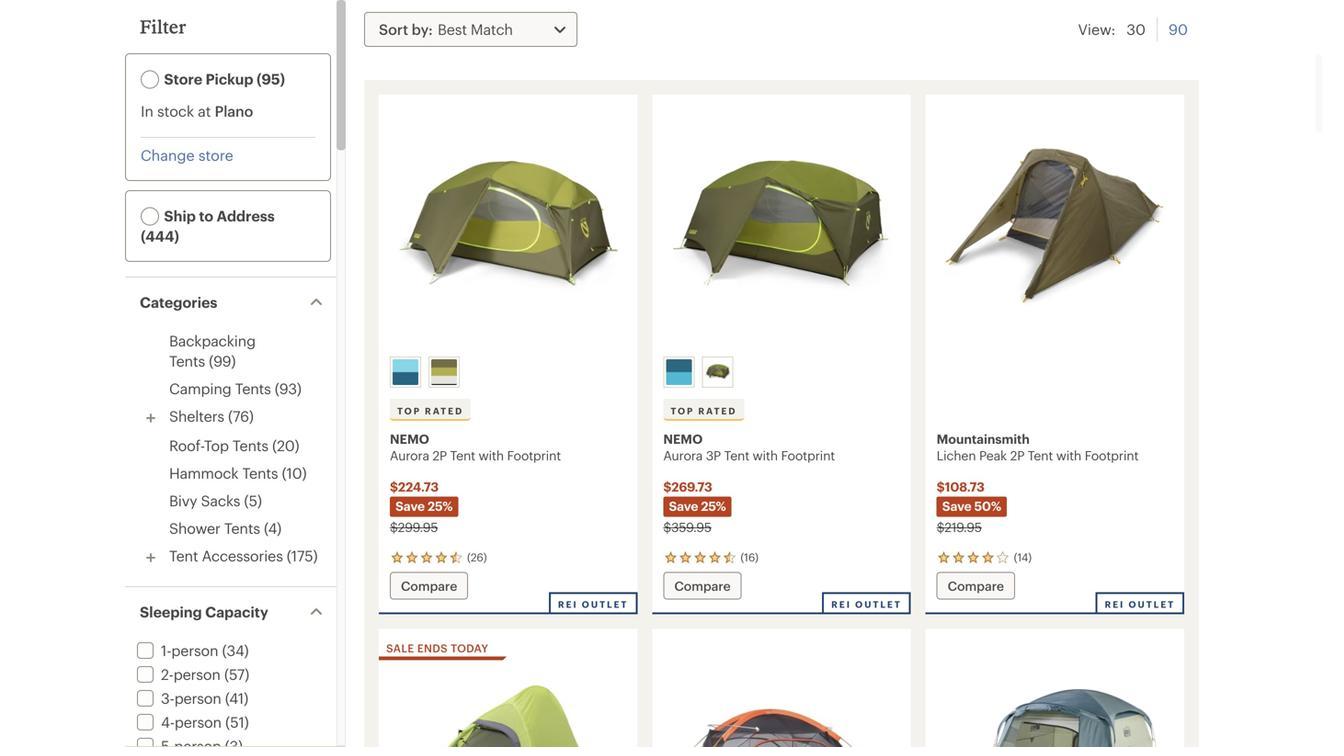 Task type: vqa. For each thing, say whether or not it's contained in the screenshot.
first group from right
yes



Task type: locate. For each thing, give the bounding box(es) containing it.
ship
[[164, 207, 196, 224]]

0 horizontal spatial rei
[[558, 599, 578, 610]]

aurora up $224.73 at the bottom of the page
[[390, 448, 429, 463]]

rated up nemo aurora 2p tent with footprint
[[425, 406, 464, 417]]

1 horizontal spatial group
[[660, 353, 903, 392]]

2 horizontal spatial compare button
[[937, 573, 1015, 600]]

compare for $299.95
[[401, 579, 457, 594]]

tent inside nemo aurora 3p tent with footprint
[[724, 448, 750, 463]]

25% for $224.73
[[428, 499, 453, 514]]

nemo
[[390, 432, 429, 447], [664, 432, 703, 447]]

0 horizontal spatial compare rei outlet
[[401, 579, 629, 610]]

1 horizontal spatial top rated
[[671, 406, 737, 417]]

1 2p from the left
[[433, 448, 447, 463]]

rei
[[558, 599, 578, 610], [832, 599, 852, 610], [1105, 599, 1125, 610]]

compare rei outlet down the (26)
[[401, 579, 629, 610]]

0 horizontal spatial footprint
[[507, 448, 561, 463]]

2 horizontal spatial with
[[1057, 448, 1082, 463]]

mountain summit gear northwood series ii 1-person backpacking tent 0 image
[[390, 665, 627, 748]]

1 footprint from the left
[[507, 448, 561, 463]]

1 horizontal spatial 25%
[[701, 499, 726, 514]]

with inside nemo aurora 2p tent with footprint
[[479, 448, 504, 463]]

nova green image up nemo aurora 2p tent with footprint
[[431, 360, 457, 385]]

0 horizontal spatial nova green image
[[431, 360, 457, 385]]

1 aurora from the left
[[390, 448, 429, 463]]

2 horizontal spatial outlet
[[1129, 599, 1176, 610]]

2 horizontal spatial top
[[671, 406, 695, 417]]

compare button down the (26)
[[390, 573, 468, 600]]

nova green image for 2p
[[431, 360, 457, 385]]

tent inside nemo aurora 2p tent with footprint
[[450, 448, 476, 463]]

bivy sacks link
[[169, 493, 240, 510]]

top up hammock tents link
[[204, 437, 229, 454]]

1 horizontal spatial compare
[[675, 579, 731, 594]]

ends
[[417, 642, 448, 655]]

0 horizontal spatial top
[[204, 437, 229, 454]]

tent right 3p
[[724, 448, 750, 463]]

footprint inside nemo aurora 2p tent with footprint
[[507, 448, 561, 463]]

25% for $269.73
[[701, 499, 726, 514]]

1 with from the left
[[479, 448, 504, 463]]

30
[[1127, 21, 1146, 38]]

nemo aurora 2p tent with footprint
[[390, 432, 561, 463]]

nova green image up nemo aurora 3p tent with footprint
[[705, 360, 731, 385]]

90 link
[[1169, 17, 1188, 41]]

2 compare rei outlet from the left
[[675, 579, 902, 610]]

2 top rated from the left
[[671, 406, 737, 417]]

25%
[[428, 499, 453, 514], [701, 499, 726, 514]]

tents for shower
[[224, 520, 260, 537]]

1 outlet from the left
[[582, 599, 629, 610]]

top up nemo aurora 2p tent with footprint
[[397, 406, 421, 417]]

2 rei from the left
[[832, 599, 852, 610]]

compare rei outlet for $269.73 save 25% $359.95
[[675, 579, 902, 610]]

0 horizontal spatial surge image
[[393, 360, 419, 385]]

2 25% from the left
[[701, 499, 726, 514]]

compare down '$299.95'
[[401, 579, 457, 594]]

0 horizontal spatial rated
[[425, 406, 464, 417]]

aurora inside nemo aurora 3p tent with footprint
[[664, 448, 703, 463]]

1 compare rei outlet from the left
[[401, 579, 629, 610]]

(76)
[[228, 408, 254, 425]]

1 group from the left
[[386, 353, 629, 392]]

1 horizontal spatial rei
[[832, 599, 852, 610]]

shower
[[169, 520, 221, 537]]

25% inside $224.73 save 25% $299.95
[[428, 499, 453, 514]]

1 compare button from the left
[[390, 573, 468, 600]]

person up 4-person "link"
[[174, 690, 221, 707]]

0 horizontal spatial group
[[386, 353, 629, 392]]

sleeping
[[140, 604, 202, 621]]

compare rei outlet
[[401, 579, 629, 610], [675, 579, 902, 610], [948, 579, 1176, 610]]

tents
[[169, 353, 205, 370], [235, 380, 271, 397], [233, 437, 269, 454], [242, 465, 278, 482], [224, 520, 260, 537]]

$269.73 save 25% $359.95
[[664, 480, 726, 535]]

2 horizontal spatial save
[[943, 499, 972, 514]]

shower tents link
[[169, 520, 260, 537]]

1 horizontal spatial outlet
[[855, 599, 902, 610]]

2p up $224.73 at the bottom of the page
[[433, 448, 447, 463]]

rei for $269.73 save 25% $359.95
[[832, 599, 852, 610]]

categories
[[140, 294, 217, 311]]

1 horizontal spatial surge image
[[666, 360, 692, 385]]

(5)
[[244, 493, 262, 510]]

top up nemo aurora 3p tent with footprint
[[671, 406, 695, 417]]

camping
[[169, 380, 231, 397]]

mountainsmith lichen peak 2p tent with footprint 0 image
[[937, 106, 1174, 350]]

1 horizontal spatial 2p
[[1011, 448, 1025, 463]]

mountainsmith lichen peak 2p tent with footprint
[[937, 432, 1139, 463]]

2 aurora from the left
[[664, 448, 703, 463]]

stock
[[157, 103, 194, 120]]

$359.95
[[664, 520, 712, 535]]

1 compare from the left
[[401, 579, 457, 594]]

surge image
[[393, 360, 419, 385], [666, 360, 692, 385]]

footprint
[[507, 448, 561, 463], [781, 448, 835, 463], [1085, 448, 1139, 463]]

0 horizontal spatial aurora
[[390, 448, 429, 463]]

toggle tent-accessories sub-items image
[[140, 547, 162, 569]]

in stock at plano
[[141, 103, 253, 120]]

today
[[451, 642, 489, 655]]

save inside $108.73 save 50% $219.95
[[943, 499, 972, 514]]

outlet
[[582, 599, 629, 610], [855, 599, 902, 610], [1129, 599, 1176, 610]]

capacity
[[205, 604, 268, 621]]

0 horizontal spatial compare button
[[390, 573, 468, 600]]

tent
[[450, 448, 476, 463], [724, 448, 750, 463], [1028, 448, 1053, 463], [169, 548, 198, 565]]

shelters
[[169, 408, 224, 425]]

aurora
[[390, 448, 429, 463], [664, 448, 703, 463]]

tent up $224.73 save 25% $299.95
[[450, 448, 476, 463]]

2p right the peak
[[1011, 448, 1025, 463]]

2 surge image from the left
[[666, 360, 692, 385]]

tents up accessories
[[224, 520, 260, 537]]

lichen
[[937, 448, 976, 463]]

0 horizontal spatial with
[[479, 448, 504, 463]]

nemo up $224.73 at the bottom of the page
[[390, 432, 429, 447]]

compare down $359.95
[[675, 579, 731, 594]]

1 horizontal spatial footprint
[[781, 448, 835, 463]]

1 horizontal spatial top
[[397, 406, 421, 417]]

$299.95
[[390, 520, 438, 535]]

top
[[397, 406, 421, 417], [671, 406, 695, 417], [204, 437, 229, 454]]

0 horizontal spatial compare
[[401, 579, 457, 594]]

compare rei outlet down the (14)
[[948, 579, 1176, 610]]

0 horizontal spatial outlet
[[582, 599, 629, 610]]

4-
[[161, 714, 175, 731]]

tents inside backpacking tents
[[169, 353, 205, 370]]

compare button down the (14)
[[937, 573, 1015, 600]]

aurora left 3p
[[664, 448, 703, 463]]

compare button
[[390, 573, 468, 600], [664, 573, 742, 600], [937, 573, 1015, 600]]

0 horizontal spatial save
[[396, 499, 425, 514]]

accessories
[[202, 548, 283, 565]]

surge image for nemo aurora 2p tent with footprint
[[393, 360, 419, 385]]

1 horizontal spatial compare button
[[664, 573, 742, 600]]

nemo inside nemo aurora 2p tent with footprint
[[390, 432, 429, 447]]

shelters link
[[169, 408, 224, 425]]

group up nemo aurora 3p tent with footprint
[[660, 353, 903, 392]]

2 2p from the left
[[1011, 448, 1025, 463]]

(95)
[[257, 70, 285, 87]]

2 group from the left
[[660, 353, 903, 392]]

footprint for aurora 2p tent with footprint
[[507, 448, 561, 463]]

3 save from the left
[[943, 499, 972, 514]]

outlet for aurora 2p tent with footprint
[[582, 599, 629, 610]]

(99)
[[209, 353, 236, 370]]

(41)
[[225, 690, 248, 707]]

2 footprint from the left
[[781, 448, 835, 463]]

nemo aurora 3p tent with footprint
[[664, 432, 835, 463]]

peak
[[980, 448, 1007, 463]]

save inside the $269.73 save 25% $359.95
[[669, 499, 698, 514]]

nemo up "$269.73"
[[664, 432, 703, 447]]

2 with from the left
[[753, 448, 778, 463]]

save
[[396, 499, 425, 514], [669, 499, 698, 514], [943, 499, 972, 514]]

marmot limestone 4p tent 0 image
[[664, 665, 900, 748]]

0 horizontal spatial nemo
[[390, 432, 429, 447]]

3 compare rei outlet from the left
[[948, 579, 1176, 610]]

with inside mountainsmith lichen peak 2p tent with footprint
[[1057, 448, 1082, 463]]

rated up 3p
[[699, 406, 737, 417]]

view:
[[1079, 21, 1116, 38]]

0 horizontal spatial 25%
[[428, 499, 453, 514]]

group for nemo aurora 2p tent with footprint
[[386, 353, 629, 392]]

25% down $224.73 at the bottom of the page
[[428, 499, 453, 514]]

(20)
[[272, 437, 299, 454]]

3 rei from the left
[[1105, 599, 1125, 610]]

2 horizontal spatial rei
[[1105, 599, 1125, 610]]

compare for $359.95
[[675, 579, 731, 594]]

person
[[171, 643, 218, 660], [174, 666, 221, 683], [174, 690, 221, 707], [175, 714, 222, 731]]

2 compare from the left
[[675, 579, 731, 594]]

tents up (76)
[[235, 380, 271, 397]]

group up nemo aurora 2p tent with footprint
[[386, 353, 629, 392]]

top rated
[[397, 406, 464, 417], [671, 406, 737, 417]]

$224.73 save 25% $299.95
[[390, 480, 453, 535]]

2 compare button from the left
[[664, 573, 742, 600]]

1 horizontal spatial save
[[669, 499, 698, 514]]

2 horizontal spatial footprint
[[1085, 448, 1139, 463]]

90
[[1169, 21, 1188, 38]]

2 nova green image from the left
[[705, 360, 731, 385]]

1 horizontal spatial nemo
[[664, 432, 703, 447]]

compare rei outlet down (16)
[[675, 579, 902, 610]]

group
[[386, 353, 629, 392], [660, 353, 903, 392]]

sale
[[386, 642, 414, 655]]

person down "3-person" link
[[175, 714, 222, 731]]

1 horizontal spatial aurora
[[664, 448, 703, 463]]

3 with from the left
[[1057, 448, 1082, 463]]

1 horizontal spatial rated
[[699, 406, 737, 417]]

person up "3-person" link
[[174, 666, 221, 683]]

with inside nemo aurora 3p tent with footprint
[[753, 448, 778, 463]]

1 horizontal spatial with
[[753, 448, 778, 463]]

2 horizontal spatial compare
[[948, 579, 1004, 594]]

aurora inside nemo aurora 2p tent with footprint
[[390, 448, 429, 463]]

nemo aurora 2p tent with footprint 0 image
[[390, 106, 627, 350]]

compare down $219.95
[[948, 579, 1004, 594]]

3 outlet from the left
[[1129, 599, 1176, 610]]

save inside $224.73 save 25% $299.95
[[396, 499, 425, 514]]

footprint inside nemo aurora 3p tent with footprint
[[781, 448, 835, 463]]

compare
[[401, 579, 457, 594], [675, 579, 731, 594], [948, 579, 1004, 594]]

tents for camping
[[235, 380, 271, 397]]

3 footprint from the left
[[1085, 448, 1139, 463]]

backpacking tents link
[[169, 333, 256, 370]]

1 nova green image from the left
[[431, 360, 457, 385]]

2 nemo from the left
[[664, 432, 703, 447]]

nemo inside nemo aurora 3p tent with footprint
[[664, 432, 703, 447]]

top rated up 3p
[[671, 406, 737, 417]]

top rated for 2p
[[397, 406, 464, 417]]

2 horizontal spatial compare rei outlet
[[948, 579, 1176, 610]]

outlet for aurora 3p tent with footprint
[[855, 599, 902, 610]]

tent right the peak
[[1028, 448, 1053, 463]]

tents up (5)
[[242, 465, 278, 482]]

top rated up nemo aurora 2p tent with footprint
[[397, 406, 464, 417]]

25% down "$269.73"
[[701, 499, 726, 514]]

1 top rated from the left
[[397, 406, 464, 417]]

2-person link
[[133, 666, 221, 683]]

1-person (34) 2-person (57) 3-person (41) 4-person (51)
[[161, 643, 249, 731]]

25% inside the $269.73 save 25% $359.95
[[701, 499, 726, 514]]

1 surge image from the left
[[393, 360, 419, 385]]

nova green image
[[431, 360, 457, 385], [705, 360, 731, 385]]

1 rated from the left
[[425, 406, 464, 417]]

1 horizontal spatial compare rei outlet
[[675, 579, 902, 610]]

1 25% from the left
[[428, 499, 453, 514]]

1 nemo from the left
[[390, 432, 429, 447]]

save down $108.73
[[943, 499, 972, 514]]

2p
[[433, 448, 447, 463], [1011, 448, 1025, 463]]

2 rated from the left
[[699, 406, 737, 417]]

rei for $224.73 save 25% $299.95
[[558, 599, 578, 610]]

save down $224.73 at the bottom of the page
[[396, 499, 425, 514]]

address
[[217, 207, 275, 224]]

1 horizontal spatial nova green image
[[705, 360, 731, 385]]

save down "$269.73"
[[669, 499, 698, 514]]

0 horizontal spatial 2p
[[433, 448, 447, 463]]

0 horizontal spatial top rated
[[397, 406, 464, 417]]

1-person link
[[133, 643, 218, 660]]

(34)
[[222, 643, 249, 660]]

bivy sacks (5)
[[169, 493, 262, 510]]

1 rei from the left
[[558, 599, 578, 610]]

with
[[479, 448, 504, 463], [753, 448, 778, 463], [1057, 448, 1082, 463]]

2 save from the left
[[669, 499, 698, 514]]

compare button down (16)
[[664, 573, 742, 600]]

2 outlet from the left
[[855, 599, 902, 610]]

top rated for 3p
[[671, 406, 737, 417]]

rei co-op skyward 4 tent 0 image
[[937, 665, 1174, 748]]

tents up camping at the left
[[169, 353, 205, 370]]

3 compare from the left
[[948, 579, 1004, 594]]

compare rei outlet for $224.73 save 25% $299.95
[[401, 579, 629, 610]]

1 save from the left
[[396, 499, 425, 514]]



Task type: describe. For each thing, give the bounding box(es) containing it.
ship to address (444)
[[141, 207, 275, 245]]

to
[[199, 207, 213, 224]]

nova green image for 3p
[[705, 360, 731, 385]]

shelters (76)
[[169, 408, 254, 425]]

tents for backpacking
[[169, 353, 205, 370]]

$224.73
[[390, 480, 439, 494]]

footprint inside mountainsmith lichen peak 2p tent with footprint
[[1085, 448, 1139, 463]]

3-
[[161, 690, 174, 707]]

categories button
[[125, 278, 337, 327]]

sleeping capacity
[[140, 604, 268, 621]]

sale ends today
[[386, 642, 489, 655]]

roof-top tents link
[[169, 437, 269, 454]]

(175)
[[287, 548, 318, 565]]

save for $269.73
[[669, 499, 698, 514]]

save for $224.73
[[396, 499, 425, 514]]

store
[[164, 70, 202, 87]]

compare button for $299.95
[[390, 573, 468, 600]]

with for 2p
[[479, 448, 504, 463]]

(57)
[[224, 666, 249, 683]]

tent down shower
[[169, 548, 198, 565]]

toggle shelters sub-items image
[[140, 408, 162, 430]]

group for nemo aurora 3p tent with footprint
[[660, 353, 903, 392]]

(14)
[[1014, 551, 1032, 564]]

plano
[[215, 103, 253, 120]]

$108.73 save 50% $219.95
[[937, 480, 1002, 535]]

top for nemo aurora 3p tent with footprint
[[671, 406, 695, 417]]

hammock
[[169, 465, 239, 482]]

tent accessories link
[[169, 548, 283, 565]]

change store
[[141, 147, 233, 164]]

(444)
[[141, 228, 179, 245]]

change
[[141, 147, 195, 164]]

store pickup (95)
[[161, 70, 285, 87]]

aurora for aurora 2p tent with footprint
[[390, 448, 429, 463]]

tents for hammock
[[242, 465, 278, 482]]

with for 3p
[[753, 448, 778, 463]]

surge image for nemo aurora 3p tent with footprint
[[666, 360, 692, 385]]

top for nemo aurora 2p tent with footprint
[[397, 406, 421, 417]]

aurora for aurora 3p tent with footprint
[[664, 448, 703, 463]]

(4)
[[264, 520, 282, 537]]

1-
[[161, 643, 171, 660]]

person up 2-person link
[[171, 643, 218, 660]]

backpacking
[[169, 333, 256, 350]]

sleeping capacity button
[[125, 588, 337, 637]]

pickup
[[206, 70, 253, 87]]

3-person link
[[133, 690, 221, 707]]

4-person link
[[133, 714, 222, 731]]

shower tents (4)
[[169, 520, 282, 537]]

hammock tents (10)
[[169, 465, 307, 482]]

3 compare button from the left
[[937, 573, 1015, 600]]

(26)
[[467, 551, 487, 564]]

tents up hammock tents (10)
[[233, 437, 269, 454]]

rated for 3p
[[699, 406, 737, 417]]

hammock tents link
[[169, 465, 278, 482]]

mountainsmith
[[937, 432, 1030, 447]]

compare button for $359.95
[[664, 573, 742, 600]]

$269.73
[[664, 480, 713, 494]]

ship to address (444) button
[[130, 195, 327, 258]]

roof-top tents (20)
[[169, 437, 299, 454]]

nemo for nemo aurora 2p tent with footprint
[[390, 432, 429, 447]]

store
[[199, 147, 233, 164]]

50%
[[975, 499, 1002, 514]]

(93)
[[275, 380, 302, 397]]

tent accessories (175)
[[169, 548, 318, 565]]

rated for 2p
[[425, 406, 464, 417]]

nemo for nemo aurora 3p tent with footprint
[[664, 432, 703, 447]]

roof-
[[169, 437, 204, 454]]

filter
[[140, 16, 186, 37]]

footprint for aurora 3p tent with footprint
[[781, 448, 835, 463]]

in
[[141, 103, 153, 120]]

(51)
[[225, 714, 249, 731]]

$108.73
[[937, 480, 985, 494]]

backpacking tents
[[169, 333, 256, 370]]

$219.95
[[937, 520, 982, 535]]

sacks
[[201, 493, 240, 510]]

3p
[[706, 448, 721, 463]]

camping tents link
[[169, 380, 271, 397]]

(16)
[[741, 551, 759, 564]]

camping tents (93)
[[169, 380, 302, 397]]

save for $108.73
[[943, 499, 972, 514]]

nemo aurora 3p tent with footprint 0 image
[[664, 106, 900, 350]]

(10)
[[282, 465, 307, 482]]

2p inside nemo aurora 2p tent with footprint
[[433, 448, 447, 463]]

at
[[198, 103, 211, 120]]

2-
[[161, 666, 174, 683]]

bivy
[[169, 493, 197, 510]]

tent inside mountainsmith lichen peak 2p tent with footprint
[[1028, 448, 1053, 463]]

2p inside mountainsmith lichen peak 2p tent with footprint
[[1011, 448, 1025, 463]]

change store button
[[141, 145, 233, 166]]



